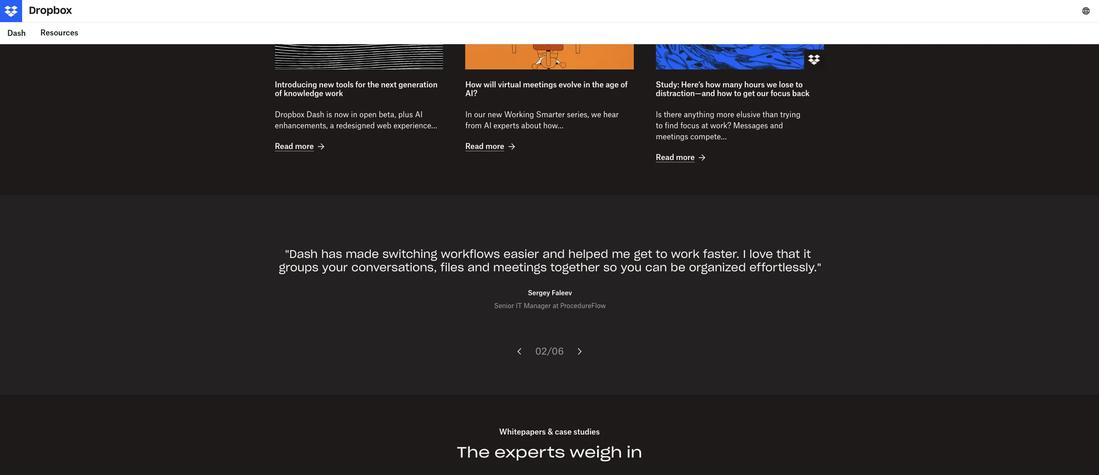 Task type: vqa. For each thing, say whether or not it's contained in the screenshot.
'Read more' corresponding to focus
yes



Task type: locate. For each thing, give the bounding box(es) containing it.
in right evolve
[[584, 80, 590, 89]]

groups
[[279, 261, 319, 275]]

anything
[[684, 110, 715, 119]]

how left hours
[[717, 89, 732, 98]]

1 vertical spatial our
[[474, 110, 486, 119]]

0 vertical spatial get
[[743, 89, 755, 98]]

0 horizontal spatial read more link
[[275, 141, 327, 152]]

of inside how will virtual meetings evolve in the age of ai?
[[621, 80, 628, 89]]

1 horizontal spatial new
[[488, 110, 502, 119]]

messages
[[734, 121, 768, 130]]

1 horizontal spatial we
[[767, 80, 777, 89]]

whitepapers
[[499, 428, 546, 437]]

0 vertical spatial our
[[757, 89, 769, 98]]

how left 'many'
[[706, 80, 721, 89]]

our inside in our new working smarter series, we hear from ai experts about how…
[[474, 110, 486, 119]]

focus inside study: here's how many hours we lose to distraction—and how to get our focus back
[[771, 89, 791, 98]]

read down from
[[465, 142, 484, 151]]

2 horizontal spatial read more link
[[656, 152, 708, 163]]

our up than
[[757, 89, 769, 98]]

work
[[325, 89, 343, 98], [671, 248, 700, 262]]

and right files
[[468, 261, 490, 275]]

1 horizontal spatial read
[[465, 142, 484, 151]]

we left hear
[[591, 110, 601, 119]]

0 vertical spatial meetings
[[523, 80, 557, 89]]

and inside is there anything more elusive than trying to find focus at work? messages and meetings compete…
[[770, 121, 783, 130]]

2 horizontal spatial read more
[[656, 153, 695, 162]]

0 vertical spatial at
[[702, 121, 708, 130]]

get
[[743, 89, 755, 98], [634, 248, 652, 262]]

1 horizontal spatial get
[[743, 89, 755, 98]]

ai
[[415, 110, 423, 119], [484, 121, 492, 130]]

read more link for enhancements,
[[275, 141, 327, 152]]

senior
[[494, 302, 514, 310]]

0 vertical spatial experts
[[494, 121, 519, 130]]

meetings up sergey at the bottom of the page
[[493, 261, 547, 275]]

read more down the 'find' at the top right of page
[[656, 153, 695, 162]]

focus
[[771, 89, 791, 98], [681, 121, 700, 130]]

experts down whitepapers
[[495, 444, 565, 463]]

0 horizontal spatial of
[[275, 89, 282, 98]]

0 horizontal spatial read
[[275, 142, 293, 151]]

1 vertical spatial get
[[634, 248, 652, 262]]

0 horizontal spatial get
[[634, 248, 652, 262]]

made
[[346, 248, 379, 262]]

0 vertical spatial ai
[[415, 110, 423, 119]]

dropbox dash is now in open beta, plus ai enhancements, a redesigned web experience…
[[275, 110, 437, 130]]

we
[[767, 80, 777, 89], [591, 110, 601, 119]]

2 vertical spatial meetings
[[493, 261, 547, 275]]

get right 'many'
[[743, 89, 755, 98]]

dash left is
[[307, 110, 325, 119]]

how
[[465, 80, 482, 89]]

new
[[319, 80, 334, 89], [488, 110, 502, 119]]

1 vertical spatial experts
[[495, 444, 565, 463]]

1 horizontal spatial read more link
[[465, 141, 517, 152]]

&
[[548, 428, 553, 437]]

a
[[330, 121, 334, 130]]

1 horizontal spatial focus
[[771, 89, 791, 98]]

in
[[584, 80, 590, 89], [351, 110, 358, 119], [627, 444, 643, 463]]

of inside the introducing new tools for the next generation of knowledge work
[[275, 89, 282, 98]]

effortlessly."
[[750, 261, 821, 275]]

1 vertical spatial ai
[[484, 121, 492, 130]]

and right easier on the bottom left of the page
[[543, 248, 565, 262]]

dash
[[7, 29, 26, 38], [307, 110, 325, 119]]

more for in our new working smarter series, we hear from ai experts about how…
[[486, 142, 504, 151]]

meetings inside how will virtual meetings evolve in the age of ai?
[[523, 80, 557, 89]]

more up work?
[[717, 110, 735, 119]]

1 horizontal spatial dash
[[307, 110, 325, 119]]

0 horizontal spatial focus
[[681, 121, 700, 130]]

meetings left evolve
[[523, 80, 557, 89]]

1 horizontal spatial ai
[[484, 121, 492, 130]]

1 vertical spatial at
[[553, 302, 559, 310]]

0 horizontal spatial new
[[319, 80, 334, 89]]

in right the weigh
[[627, 444, 643, 463]]

read more
[[275, 142, 314, 151], [465, 142, 504, 151], [656, 153, 695, 162]]

how
[[706, 80, 721, 89], [717, 89, 732, 98]]

at
[[702, 121, 708, 130], [553, 302, 559, 310]]

2 horizontal spatial read
[[656, 153, 674, 162]]

conversations,
[[351, 261, 437, 275]]

read more down from
[[465, 142, 504, 151]]

smarter
[[536, 110, 565, 119]]

love
[[750, 248, 773, 262]]

we left lose
[[767, 80, 777, 89]]

new inside in our new working smarter series, we hear from ai experts about how…
[[488, 110, 502, 119]]

1 horizontal spatial of
[[621, 80, 628, 89]]

more down working
[[486, 142, 504, 151]]

work up is
[[325, 89, 343, 98]]

to inside "dash has made switching workflows easier and helped me get to work faster. i love that it groups your conversations, files and meetings together so you can be organized effortlessly."
[[656, 248, 668, 262]]

can
[[645, 261, 667, 275]]

2 vertical spatial in
[[627, 444, 643, 463]]

compete…
[[691, 132, 727, 141]]

0 vertical spatial new
[[319, 80, 334, 89]]

experts down working
[[494, 121, 519, 130]]

new left tools
[[319, 80, 334, 89]]

more for dropbox dash is now in open beta, plus ai enhancements, a redesigned web experience…
[[295, 142, 314, 151]]

of right the age
[[621, 80, 628, 89]]

0 horizontal spatial at
[[553, 302, 559, 310]]

"dash has made switching workflows easier and helped me get to work faster. i love that it groups your conversations, files and meetings together so you can be organized effortlessly."
[[279, 248, 821, 275]]

ai up 'experience…'
[[415, 110, 423, 119]]

dash left resources link at top left
[[7, 29, 26, 38]]

0 horizontal spatial dash
[[7, 29, 26, 38]]

the
[[367, 80, 379, 89], [592, 80, 604, 89]]

focus left back
[[771, 89, 791, 98]]

faleev
[[552, 289, 572, 297]]

will
[[484, 80, 496, 89]]

1 horizontal spatial read more
[[465, 142, 504, 151]]

read more down enhancements,
[[275, 142, 314, 151]]

read down the 'find' at the top right of page
[[656, 153, 674, 162]]

dropbox
[[275, 110, 305, 119]]

the inside how will virtual meetings evolve in the age of ai?
[[592, 80, 604, 89]]

0 vertical spatial we
[[767, 80, 777, 89]]

focus inside is there anything more elusive than trying to find focus at work? messages and meetings compete…
[[681, 121, 700, 130]]

read more link down from
[[465, 141, 517, 152]]

the right for
[[367, 80, 379, 89]]

image features an abstract drawing of a face peering through an assortment of sketched geometric shapes. image
[[656, 0, 824, 69]]

dash inside dropbox dash is now in open beta, plus ai enhancements, a redesigned web experience…
[[307, 110, 325, 119]]

resources link
[[33, 22, 86, 44]]

2 horizontal spatial and
[[770, 121, 783, 130]]

distraction—and
[[656, 89, 715, 98]]

of up dropbox
[[275, 89, 282, 98]]

1 horizontal spatial at
[[702, 121, 708, 130]]

2 the from the left
[[592, 80, 604, 89]]

1 vertical spatial in
[[351, 110, 358, 119]]

0 vertical spatial in
[[584, 80, 590, 89]]

1 vertical spatial work
[[671, 248, 700, 262]]

0 horizontal spatial our
[[474, 110, 486, 119]]

1 vertical spatial new
[[488, 110, 502, 119]]

more down compete…
[[676, 153, 695, 162]]

1 horizontal spatial our
[[757, 89, 769, 98]]

work right can at the bottom of page
[[671, 248, 700, 262]]

2 horizontal spatial in
[[627, 444, 643, 463]]

get right me
[[634, 248, 652, 262]]

read for is there anything more elusive than trying to find focus at work? messages and meetings compete…
[[656, 153, 674, 162]]

we inside in our new working smarter series, we hear from ai experts about how…
[[591, 110, 601, 119]]

ai inside dropbox dash is now in open beta, plus ai enhancements, a redesigned web experience…
[[415, 110, 423, 119]]

our right the in
[[474, 110, 486, 119]]

ai right from
[[484, 121, 492, 130]]

ai?
[[465, 89, 478, 98]]

to
[[796, 80, 803, 89], [734, 89, 742, 98], [656, 121, 663, 130], [656, 248, 668, 262]]

0 vertical spatial work
[[325, 89, 343, 98]]

0 horizontal spatial ai
[[415, 110, 423, 119]]

1 the from the left
[[367, 80, 379, 89]]

focus down anything
[[681, 121, 700, 130]]

0 vertical spatial focus
[[771, 89, 791, 98]]

to left hours
[[734, 89, 742, 98]]

our
[[757, 89, 769, 98], [474, 110, 486, 119]]

read more link down the 'find' at the top right of page
[[656, 152, 708, 163]]

0 horizontal spatial the
[[367, 80, 379, 89]]

1 horizontal spatial the
[[592, 80, 604, 89]]

the left the age
[[592, 80, 604, 89]]

at inside is there anything more elusive than trying to find focus at work? messages and meetings compete…
[[702, 121, 708, 130]]

new left working
[[488, 110, 502, 119]]

now
[[334, 110, 349, 119]]

it
[[516, 302, 522, 310]]

read more link
[[275, 141, 327, 152], [465, 141, 517, 152], [656, 152, 708, 163]]

read more link down enhancements,
[[275, 141, 327, 152]]

1 vertical spatial meetings
[[656, 132, 689, 141]]

read
[[275, 142, 293, 151], [465, 142, 484, 151], [656, 153, 674, 162]]

more
[[717, 110, 735, 119], [295, 142, 314, 151], [486, 142, 504, 151], [676, 153, 695, 162]]

at up compete…
[[702, 121, 708, 130]]

1 horizontal spatial in
[[584, 80, 590, 89]]

1 vertical spatial dash
[[307, 110, 325, 119]]

open
[[360, 110, 377, 119]]

image features a sketch of a person sitting at a table with a laptop open in front of them with a cup of coffee and a plant alongside, while abstract drawings of people and objects in a patchwork pattern emerge from the laptop. image
[[465, 0, 634, 69]]

more down enhancements,
[[295, 142, 314, 151]]

experience…
[[394, 121, 437, 130]]

of
[[621, 80, 628, 89], [275, 89, 282, 98]]

you
[[621, 261, 642, 275]]

1 vertical spatial we
[[591, 110, 601, 119]]

manager
[[524, 302, 551, 310]]

1 horizontal spatial work
[[671, 248, 700, 262]]

sergey faleev
[[528, 289, 572, 297]]

read down enhancements,
[[275, 142, 293, 151]]

meetings
[[523, 80, 557, 89], [656, 132, 689, 141], [493, 261, 547, 275]]

read more for enhancements,
[[275, 142, 314, 151]]

knowledge
[[284, 89, 323, 98]]

meetings down the 'find' at the top right of page
[[656, 132, 689, 141]]

more for is there anything more elusive than trying to find focus at work? messages and meetings compete…
[[676, 153, 695, 162]]

0 horizontal spatial work
[[325, 89, 343, 98]]

0 horizontal spatial read more
[[275, 142, 314, 151]]

here's
[[681, 80, 704, 89]]

to left be at the right of the page
[[656, 248, 668, 262]]

to down is
[[656, 121, 663, 130]]

at down the "sergey faleev"
[[553, 302, 559, 310]]

1 vertical spatial focus
[[681, 121, 700, 130]]

in up the redesigned
[[351, 110, 358, 119]]

and
[[770, 121, 783, 130], [543, 248, 565, 262], [468, 261, 490, 275]]

that
[[777, 248, 800, 262]]

0 horizontal spatial in
[[351, 110, 358, 119]]

how will virtual meetings evolve in the age of ai?
[[465, 80, 628, 98]]

0 horizontal spatial we
[[591, 110, 601, 119]]

and down than
[[770, 121, 783, 130]]

in inside dropbox dash is now in open beta, plus ai enhancements, a redesigned web experience…
[[351, 110, 358, 119]]

web
[[377, 121, 392, 130]]



Task type: describe. For each thing, give the bounding box(es) containing it.
has
[[321, 248, 342, 262]]

there
[[664, 110, 682, 119]]

work inside the introducing new tools for the next generation of knowledge work
[[325, 89, 343, 98]]

easier
[[504, 248, 539, 262]]

study: here's how many hours we lose to distraction—and how to get our focus back
[[656, 80, 810, 98]]

files
[[441, 261, 464, 275]]

new inside the introducing new tools for the next generation of knowledge work
[[319, 80, 334, 89]]

is
[[656, 110, 662, 119]]

find
[[665, 121, 679, 130]]

in our new working smarter series, we hear from ai experts about how…
[[465, 110, 619, 130]]

evolve
[[559, 80, 582, 89]]

for
[[356, 80, 366, 89]]

faster.
[[703, 248, 740, 262]]

resources
[[40, 28, 78, 38]]

is there anything more elusive than trying to find focus at work? messages and meetings compete…
[[656, 110, 801, 141]]

work?
[[710, 121, 732, 130]]

02/06
[[535, 346, 564, 358]]

about
[[521, 121, 541, 130]]

we inside study: here's how many hours we lose to distraction—and how to get our focus back
[[767, 80, 777, 89]]

read for dropbox dash is now in open beta, plus ai enhancements, a redesigned web experience…
[[275, 142, 293, 151]]

senior it manager at procedureflow
[[494, 302, 606, 310]]

back
[[792, 89, 810, 98]]

the experts weigh in
[[457, 444, 643, 463]]

read more for focus
[[656, 153, 695, 162]]

to right lose
[[796, 80, 803, 89]]

i
[[743, 248, 746, 262]]

generation
[[399, 80, 438, 89]]

redesigned
[[336, 121, 375, 130]]

workflows
[[441, 248, 500, 262]]

tools
[[336, 80, 354, 89]]

study:
[[656, 80, 680, 89]]

experts inside in our new working smarter series, we hear from ai experts about how…
[[494, 121, 519, 130]]

dash link
[[0, 22, 33, 44]]

your
[[322, 261, 348, 275]]

next
[[381, 80, 397, 89]]

read for in our new working smarter series, we hear from ai experts about how…
[[465, 142, 484, 151]]

helped
[[569, 248, 608, 262]]

trying
[[780, 110, 801, 119]]

it
[[804, 248, 811, 262]]

whitepapers & case studies
[[499, 428, 600, 437]]

meetings inside "dash has made switching workflows easier and helped me get to work faster. i love that it groups your conversations, files and meetings together so you can be organized effortlessly."
[[493, 261, 547, 275]]

series,
[[567, 110, 589, 119]]

me
[[612, 248, 631, 262]]

0 horizontal spatial and
[[468, 261, 490, 275]]

1 horizontal spatial and
[[543, 248, 565, 262]]

enhancements,
[[275, 121, 328, 130]]

"dash
[[285, 248, 318, 262]]

get inside "dash has made switching workflows easier and helped me get to work faster. i love that it groups your conversations, files and meetings together so you can be organized effortlessly."
[[634, 248, 652, 262]]

read more link for focus
[[656, 152, 708, 163]]

our inside study: here's how many hours we lose to distraction—and how to get our focus back
[[757, 89, 769, 98]]

age
[[606, 80, 619, 89]]

so
[[604, 261, 617, 275]]

is
[[327, 110, 332, 119]]

get inside study: here's how many hours we lose to distraction—and how to get our focus back
[[743, 89, 755, 98]]

elusive
[[737, 110, 761, 119]]

introducing new tools for the next generation of knowledge work
[[275, 80, 438, 98]]

meetings inside is there anything more elusive than trying to find focus at work? messages and meetings compete…
[[656, 132, 689, 141]]

hear
[[603, 110, 619, 119]]

work inside "dash has made switching workflows easier and helped me get to work faster. i love that it groups your conversations, files and meetings together so you can be organized effortlessly."
[[671, 248, 700, 262]]

from
[[465, 121, 482, 130]]

introducing
[[275, 80, 317, 89]]

weigh
[[570, 444, 622, 463]]

the
[[457, 444, 490, 463]]

image features a linear background of wavy lines in an abstract geometric pattern. image
[[275, 0, 443, 69]]

many
[[723, 80, 743, 89]]

switching
[[383, 248, 437, 262]]

working
[[504, 110, 534, 119]]

studies
[[574, 428, 600, 437]]

read more for ai
[[465, 142, 504, 151]]

virtual
[[498, 80, 521, 89]]

organized
[[689, 261, 746, 275]]

more inside is there anything more elusive than trying to find focus at work? messages and meetings compete…
[[717, 110, 735, 119]]

than
[[763, 110, 778, 119]]

case
[[555, 428, 572, 437]]

together
[[551, 261, 600, 275]]

in
[[465, 110, 472, 119]]

sergey
[[528, 289, 550, 297]]

procedureflow
[[560, 302, 606, 310]]

be
[[671, 261, 686, 275]]

hours
[[745, 80, 765, 89]]

ai inside in our new working smarter series, we hear from ai experts about how…
[[484, 121, 492, 130]]

plus
[[398, 110, 413, 119]]

0 vertical spatial dash
[[7, 29, 26, 38]]

beta,
[[379, 110, 396, 119]]

to inside is there anything more elusive than trying to find focus at work? messages and meetings compete…
[[656, 121, 663, 130]]

lose
[[779, 80, 794, 89]]

how…
[[543, 121, 564, 130]]

in inside how will virtual meetings evolve in the age of ai?
[[584, 80, 590, 89]]

the inside the introducing new tools for the next generation of knowledge work
[[367, 80, 379, 89]]

read more link for ai
[[465, 141, 517, 152]]



